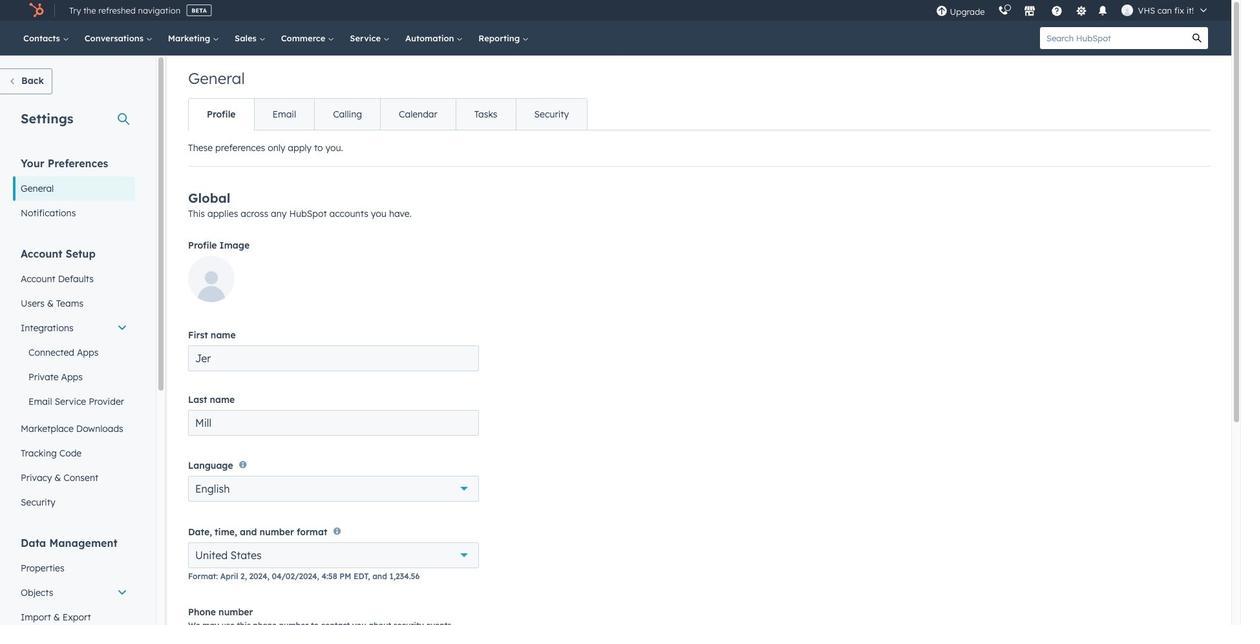 Task type: vqa. For each thing, say whether or not it's contained in the screenshot.
4th "Press to sort." element from right Press to sort. icon
no



Task type: locate. For each thing, give the bounding box(es) containing it.
data management element
[[13, 537, 135, 626]]

jer mill image
[[1121, 5, 1133, 16]]

None text field
[[188, 411, 479, 436]]

menu
[[929, 0, 1216, 21]]

account setup element
[[13, 247, 135, 515]]

your preferences element
[[13, 156, 135, 226]]

None text field
[[188, 346, 479, 372]]

navigation
[[188, 98, 588, 131]]



Task type: describe. For each thing, give the bounding box(es) containing it.
Search HubSpot search field
[[1040, 27, 1186, 49]]

marketplaces image
[[1024, 6, 1035, 17]]



